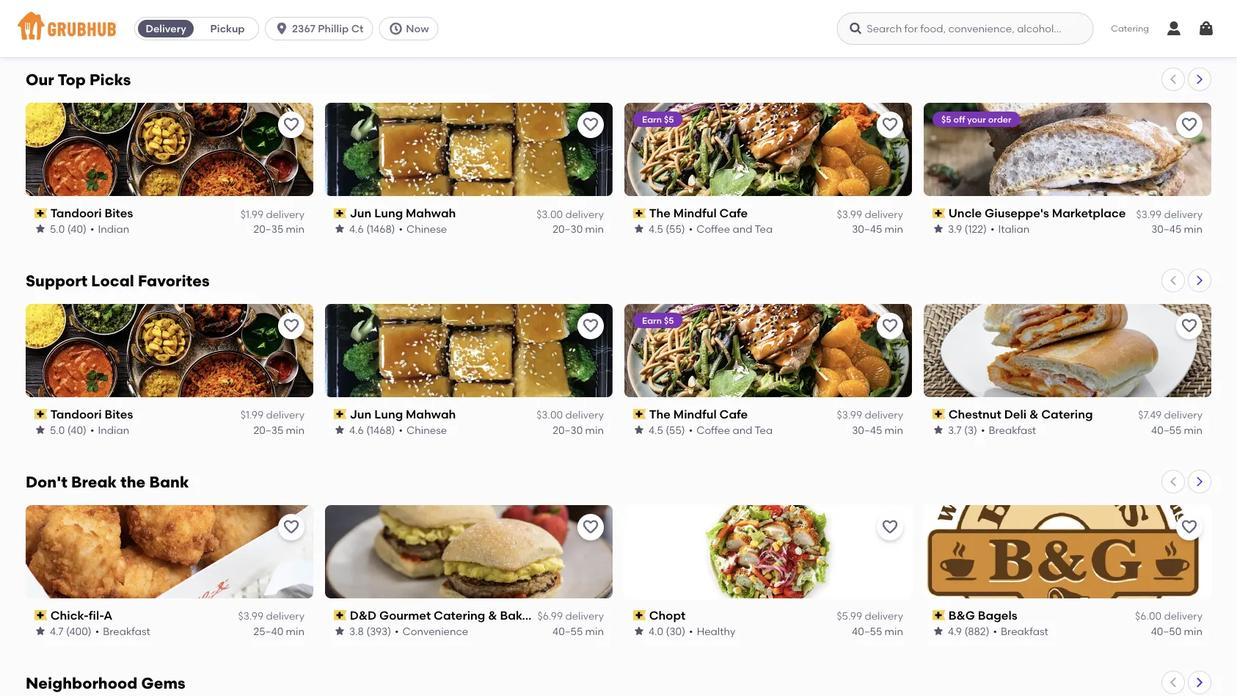Task type: describe. For each thing, give the bounding box(es) containing it.
tandoori bites logo image for picks
[[26, 103, 313, 196]]

4.9
[[949, 625, 963, 637]]

20–35 for support local favorites
[[254, 424, 284, 436]]

lung for support local favorites
[[375, 407, 403, 421]]

coffee inside coffee and tea
[[103, 20, 132, 30]]

$6.00 delivery
[[1136, 610, 1203, 622]]

• chinese for support local favorites
[[399, 424, 447, 436]]

chick-fil-a
[[50, 608, 113, 622]]

$6.00
[[1136, 610, 1162, 622]]

support
[[26, 272, 88, 290]]

2367 phillip ct button
[[265, 17, 379, 40]]

1 horizontal spatial catering
[[1042, 407, 1094, 421]]

and for favorites
[[733, 424, 753, 436]]

3.7
[[949, 424, 962, 436]]

20–30 min for our top picks
[[553, 223, 604, 235]]

catering inside button
[[1112, 23, 1150, 34]]

order
[[989, 114, 1012, 124]]

pickup
[[210, 22, 245, 35]]

• indian for top
[[90, 223, 129, 235]]

pizza
[[187, 20, 208, 30]]

our
[[26, 70, 54, 89]]

jun for support local favorites
[[350, 407, 372, 421]]

giuseppe's
[[985, 206, 1050, 220]]

don't
[[26, 473, 67, 491]]

• breakfast down a
[[95, 625, 150, 637]]

pickup button
[[197, 17, 259, 40]]

$5.99
[[837, 610, 863, 622]]

chinese for favorites
[[407, 424, 447, 436]]

(40) for local
[[67, 424, 87, 436]]

coffee for picks
[[697, 223, 731, 235]]

5.0 for support
[[50, 424, 65, 436]]

3.8 (393)
[[349, 625, 391, 637]]

gems
[[141, 674, 185, 692]]

4.7
[[50, 625, 64, 637]]

delivery button
[[135, 17, 197, 40]]

4.0 (30)
[[649, 625, 686, 637]]

save this restaurant image for tandoori bites
[[283, 317, 300, 335]]

chestnut deli & catering
[[949, 407, 1094, 421]]

0 horizontal spatial bagels
[[42, 20, 71, 30]]

jun for our top picks
[[350, 206, 372, 220]]

$7.49 delivery
[[1139, 409, 1203, 421]]

• coffee and tea for picks
[[689, 223, 773, 235]]

4 caret left icon image from the top
[[1168, 677, 1180, 688]]

$3.00 delivery for picks
[[537, 208, 604, 220]]

tandoori bites logo image for favorites
[[26, 304, 313, 397]]

phillip
[[318, 22, 349, 35]]

• italian
[[991, 223, 1030, 235]]

break
[[71, 473, 117, 491]]

tacos
[[819, 20, 844, 30]]

• breakfast for favorites
[[982, 424, 1037, 436]]

asian
[[256, 20, 280, 30]]

$6.99 delivery
[[538, 610, 604, 622]]

tea for favorites
[[755, 424, 773, 436]]

neighborhood
[[26, 674, 138, 692]]

4.6 (1468) for support local favorites
[[349, 424, 395, 436]]

b&g bagels
[[949, 608, 1018, 622]]

our top picks
[[26, 70, 131, 89]]

tandoori for local
[[50, 407, 102, 421]]

(393)
[[367, 625, 391, 637]]

4.6 (1468) for our top picks
[[349, 223, 395, 235]]

• healthy
[[689, 625, 736, 637]]

subscription pass image for don't break the bank
[[933, 610, 946, 620]]

ct
[[351, 22, 364, 35]]

save this restaurant image for jun lung mahwah
[[582, 317, 600, 335]]

the
[[121, 473, 146, 491]]

don't break the bank
[[26, 473, 189, 491]]

1 horizontal spatial 40–55 min
[[852, 625, 904, 637]]

40–50
[[1152, 625, 1182, 637]]

tandoori for top
[[50, 206, 102, 220]]

4.5 (55) for support local favorites
[[649, 424, 685, 436]]

(882)
[[965, 625, 990, 637]]

chestnut
[[949, 407, 1002, 421]]

jun lung mahwah for support local favorites
[[350, 407, 456, 421]]

earn for our top picks
[[642, 114, 662, 124]]

20–30 min for support local favorites
[[553, 424, 604, 436]]

$3.00 for our top picks
[[537, 208, 563, 220]]

1 horizontal spatial svg image
[[849, 21, 864, 36]]

4 caret right icon image from the top
[[1195, 677, 1206, 688]]

save this restaurant image for jun lung mahwah
[[582, 116, 600, 134]]

chinese for picks
[[407, 223, 447, 235]]

tandoori bites for top
[[50, 206, 133, 220]]

$3.00 delivery for favorites
[[537, 409, 604, 421]]

2 vertical spatial catering
[[434, 608, 486, 622]]

b&g bagels logo image
[[924, 505, 1212, 598]]

support local favorites
[[26, 272, 210, 290]]

and for picks
[[733, 223, 753, 235]]

caret right icon image for the
[[1195, 476, 1206, 487]]

40–55 min for catering
[[1152, 424, 1203, 436]]

chopt logo image
[[625, 505, 913, 598]]

donuts
[[1169, 20, 1199, 30]]

save this restaurant image for tandoori bites
[[283, 116, 300, 134]]

20–30 for our top picks
[[553, 223, 583, 235]]

d&d gourmet catering & bakery
[[350, 608, 540, 622]]

bites for favorites
[[105, 407, 133, 421]]

the for support local favorites
[[650, 407, 671, 421]]

1 horizontal spatial bagels
[[979, 608, 1018, 622]]

20–35 min for our top picks
[[254, 223, 305, 235]]

mindful for our top picks
[[674, 206, 717, 220]]

uncle
[[949, 206, 983, 220]]

2367
[[292, 22, 316, 35]]

$1.99 delivery for picks
[[241, 208, 305, 220]]

chopt
[[650, 608, 686, 622]]

save this restaurant image for d&d gourmet catering & bakery
[[582, 518, 600, 536]]

$7.49
[[1139, 409, 1162, 421]]

breakfast right tacos
[[882, 20, 923, 30]]

favorites
[[138, 272, 210, 290]]

5.0 for our
[[50, 223, 65, 235]]

40–50 min
[[1152, 625, 1203, 637]]

$5 for support local favorites
[[664, 315, 674, 326]]

(30)
[[666, 625, 686, 637]]

3.9
[[949, 223, 963, 235]]

4.9 (882)
[[949, 625, 990, 637]]

and inside coffee and tea
[[134, 20, 151, 30]]

save this restaurant image for b&g bagels
[[1181, 518, 1199, 536]]

caret right icon image for favorites
[[1195, 275, 1206, 286]]

mexican
[[321, 20, 356, 30]]

the for our top picks
[[650, 206, 671, 220]]

breakfast for chick-fil-a
[[103, 625, 150, 637]]

4.6 for our top picks
[[349, 223, 364, 235]]

local
[[91, 272, 134, 290]]

subscription pass image for support local favorites
[[933, 409, 946, 419]]

• indian for local
[[90, 424, 129, 436]]

20–35 for our top picks
[[254, 223, 284, 235]]

3.7 (3)
[[949, 424, 978, 436]]

chick-
[[50, 608, 89, 622]]

caret left icon image for picks
[[1168, 73, 1180, 85]]

mahwah for our top picks
[[406, 206, 456, 220]]

1 horizontal spatial &
[[1030, 407, 1039, 421]]

breakfast for b&g bagels
[[1001, 625, 1049, 637]]

$1.99 for support local favorites
[[241, 409, 264, 421]]

gourmet
[[380, 608, 431, 622]]

30–45 for picks
[[852, 223, 883, 235]]

b&g
[[949, 608, 976, 622]]

top
[[58, 70, 86, 89]]

neighborhood gems
[[26, 674, 185, 692]]

30–45 min for support local favorites
[[852, 424, 904, 436]]

d&d
[[350, 608, 377, 622]]

Search for food, convenience, alcohol... search field
[[837, 12, 1094, 45]]



Task type: vqa. For each thing, say whether or not it's contained in the screenshot.


Task type: locate. For each thing, give the bounding box(es) containing it.
svg image inside 2367 phillip ct button
[[275, 21, 289, 36]]

tandoori up support on the top
[[50, 206, 102, 220]]

catering
[[1112, 23, 1150, 34], [1042, 407, 1094, 421], [434, 608, 486, 622]]

$5
[[664, 114, 674, 124], [942, 114, 952, 124], [664, 315, 674, 326]]

40–55 down $7.49 delivery
[[1152, 424, 1182, 436]]

dessert
[[1027, 20, 1059, 30]]

1 mahwah from the top
[[406, 206, 456, 220]]

1 • indian from the top
[[90, 223, 129, 235]]

0 vertical spatial 20–35
[[254, 223, 284, 235]]

•
[[90, 223, 94, 235], [399, 223, 403, 235], [689, 223, 693, 235], [991, 223, 995, 235], [90, 424, 94, 436], [399, 424, 403, 436], [689, 424, 693, 436], [982, 424, 986, 436], [95, 625, 99, 637], [395, 625, 399, 637], [689, 625, 694, 637], [994, 625, 998, 637]]

2 jun lung mahwah  logo image from the top
[[325, 304, 613, 397]]

5.0
[[50, 223, 65, 235], [50, 424, 65, 436]]

0 vertical spatial mahwah
[[406, 206, 456, 220]]

4.5 for support local favorites
[[649, 424, 664, 436]]

2 (55) from the top
[[666, 424, 685, 436]]

$1.99 delivery for favorites
[[241, 409, 305, 421]]

1 vertical spatial 20–35
[[254, 424, 284, 436]]

0 vertical spatial (1468)
[[366, 223, 395, 235]]

earn $5 for support local favorites
[[642, 315, 674, 326]]

svg image
[[1166, 20, 1184, 37], [275, 21, 289, 36], [849, 21, 864, 36]]

chinese
[[407, 223, 447, 235], [407, 424, 447, 436]]

$1.99 delivery
[[241, 208, 305, 220], [241, 409, 305, 421]]

2 mahwah from the top
[[406, 407, 456, 421]]

2 lung from the top
[[375, 407, 403, 421]]

lung for our top picks
[[375, 206, 403, 220]]

1 vertical spatial &
[[488, 608, 498, 622]]

1 indian from the top
[[98, 223, 129, 235]]

coffee and tea
[[103, 20, 151, 43]]

2 the mindful cafe logo image from the top
[[625, 304, 913, 397]]

2 caret left icon image from the top
[[1168, 275, 1180, 286]]

• breakfast down deli
[[982, 424, 1037, 436]]

1 horizontal spatial healthy
[[697, 625, 736, 637]]

2 chinese from the top
[[407, 424, 447, 436]]

breakfast down deli
[[989, 424, 1037, 436]]

tandoori bites up break
[[50, 407, 133, 421]]

catering up convenience
[[434, 608, 486, 622]]

2 4.5 from the top
[[649, 424, 664, 436]]

caret left icon image for the
[[1168, 476, 1180, 487]]

caret left icon image
[[1168, 73, 1180, 85], [1168, 275, 1180, 286], [1168, 476, 1180, 487], [1168, 677, 1180, 688]]

1 the mindful cafe from the top
[[650, 206, 748, 220]]

2 tandoori bites logo image from the top
[[26, 304, 313, 397]]

1 vertical spatial coffee
[[697, 223, 731, 235]]

3 caret right icon image from the top
[[1195, 476, 1206, 487]]

40–55 for catering
[[1152, 424, 1182, 436]]

catering button
[[1102, 12, 1160, 45]]

4.5 (55) for our top picks
[[649, 223, 685, 235]]

bites up support local favorites
[[105, 206, 133, 220]]

& left bakery
[[488, 608, 498, 622]]

2 jun from the top
[[350, 407, 372, 421]]

1 vertical spatial cafe
[[720, 407, 748, 421]]

(40) up support on the top
[[67, 223, 87, 235]]

$3.99 delivery
[[837, 208, 904, 220], [1137, 208, 1203, 220], [837, 409, 904, 421], [238, 610, 305, 622]]

1 vertical spatial 20–35 min
[[254, 424, 305, 436]]

bites up don't break the bank
[[105, 407, 133, 421]]

20–30
[[553, 223, 583, 235], [553, 424, 583, 436]]

1 vertical spatial earn
[[642, 315, 662, 326]]

$1.99
[[241, 208, 264, 220], [241, 409, 264, 421]]

healthy right ct
[[392, 20, 425, 30]]

0 vertical spatial • coffee and tea
[[689, 223, 773, 235]]

off
[[954, 114, 966, 124]]

1 bites from the top
[[105, 206, 133, 220]]

jun
[[350, 206, 372, 220], [350, 407, 372, 421]]

1 vertical spatial chinese
[[407, 424, 447, 436]]

tea for picks
[[755, 223, 773, 235]]

save this restaurant image
[[283, 116, 300, 134], [882, 116, 899, 134], [582, 317, 600, 335], [1181, 317, 1199, 335]]

1 $3.00 delivery from the top
[[537, 208, 604, 220]]

1 vertical spatial the
[[650, 407, 671, 421]]

0 vertical spatial 5.0 (40)
[[50, 223, 87, 235]]

2 horizontal spatial 40–55
[[1152, 424, 1182, 436]]

jun lung mahwah  logo image for support local favorites
[[325, 304, 613, 397]]

(1468) for our top picks
[[366, 223, 395, 235]]

save this restaurant image for chopt
[[882, 518, 899, 536]]

5.0 (40) up 'don't'
[[50, 424, 87, 436]]

$5 for our top picks
[[664, 114, 674, 124]]

jun lung mahwah  logo image
[[325, 103, 613, 196], [325, 304, 613, 397]]

caret right icon image for picks
[[1195, 73, 1206, 85]]

caret left icon image for favorites
[[1168, 275, 1180, 286]]

lung
[[375, 206, 403, 220], [375, 407, 403, 421]]

now
[[406, 22, 429, 35]]

2 vertical spatial tea
[[755, 424, 773, 436]]

1 tandoori bites logo image from the top
[[26, 103, 313, 196]]

1 vertical spatial $1.99
[[241, 409, 264, 421]]

$1.99 for our top picks
[[241, 208, 264, 220]]

mindful
[[674, 206, 717, 220], [674, 407, 717, 421]]

1 vertical spatial the mindful cafe logo image
[[625, 304, 913, 397]]

marketplace
[[1053, 206, 1126, 220]]

2 4.6 (1468) from the top
[[349, 424, 395, 436]]

1 vertical spatial 4.6
[[349, 424, 364, 436]]

(55) for picks
[[666, 223, 685, 235]]

(1468) for support local favorites
[[366, 424, 395, 436]]

1 chinese from the top
[[407, 223, 447, 235]]

italian
[[999, 223, 1030, 235]]

0 vertical spatial earn $5
[[642, 114, 674, 124]]

0 vertical spatial jun lung mahwah  logo image
[[325, 103, 613, 196]]

0 vertical spatial tandoori bites logo image
[[26, 103, 313, 196]]

svg image right tacos
[[849, 21, 864, 36]]

bites for picks
[[105, 206, 133, 220]]

1 vertical spatial the mindful cafe
[[650, 407, 748, 421]]

5.0 (40) for our
[[50, 223, 87, 235]]

save this restaurant image
[[582, 116, 600, 134], [1181, 116, 1199, 134], [283, 317, 300, 335], [882, 317, 899, 335], [283, 518, 300, 536], [582, 518, 600, 536], [882, 518, 899, 536], [1181, 518, 1199, 536]]

5.0 up support on the top
[[50, 223, 65, 235]]

2 horizontal spatial svg image
[[1166, 20, 1184, 37]]

subscription pass image for our top picks
[[933, 208, 946, 218]]

20–30 for support local favorites
[[553, 424, 583, 436]]

2 tandoori bites from the top
[[50, 407, 133, 421]]

1 vertical spatial • coffee and tea
[[689, 424, 773, 436]]

1 earn $5 from the top
[[642, 114, 674, 124]]

0 vertical spatial coffee
[[103, 20, 132, 30]]

1 vertical spatial and
[[733, 223, 753, 235]]

• breakfast down 'b&g bagels'
[[994, 625, 1049, 637]]

mahwah for support local favorites
[[406, 407, 456, 421]]

subscription pass image
[[35, 208, 47, 218], [334, 208, 347, 218], [634, 208, 647, 218], [35, 409, 47, 419], [334, 409, 347, 419], [334, 610, 347, 620], [634, 610, 647, 620]]

• coffee and tea for favorites
[[689, 424, 773, 436]]

0 horizontal spatial 40–55
[[553, 625, 583, 637]]

0 vertical spatial • chinese
[[399, 223, 447, 235]]

40–55 min for &
[[553, 625, 604, 637]]

1 tandoori bites from the top
[[50, 206, 133, 220]]

20–30 min
[[553, 223, 604, 235], [553, 424, 604, 436]]

caret right icon image
[[1195, 73, 1206, 85], [1195, 275, 1206, 286], [1195, 476, 1206, 487], [1195, 677, 1206, 688]]

star icon image
[[35, 223, 46, 235], [334, 223, 346, 235], [634, 223, 645, 235], [933, 223, 945, 235], [35, 424, 46, 436], [334, 424, 346, 436], [634, 424, 645, 436], [933, 424, 945, 436], [35, 625, 46, 637], [334, 625, 346, 637], [634, 625, 645, 637], [933, 625, 945, 637]]

bank
[[149, 473, 189, 491]]

2 cafe from the top
[[720, 407, 748, 421]]

1 earn from the top
[[642, 114, 662, 124]]

2 vertical spatial coffee
[[697, 424, 731, 436]]

0 vertical spatial 4.6
[[349, 223, 364, 235]]

bakery
[[500, 608, 540, 622]]

bagels up (882)
[[979, 608, 1018, 622]]

1 20–30 min from the top
[[553, 223, 604, 235]]

delivery
[[266, 208, 305, 220], [566, 208, 604, 220], [865, 208, 904, 220], [1165, 208, 1203, 220], [266, 409, 305, 421], [566, 409, 604, 421], [865, 409, 904, 421], [1165, 409, 1203, 421], [266, 610, 305, 622], [566, 610, 604, 622], [865, 610, 904, 622], [1165, 610, 1203, 622]]

min
[[286, 223, 305, 235], [586, 223, 604, 235], [885, 223, 904, 235], [1185, 223, 1203, 235], [286, 424, 305, 436], [586, 424, 604, 436], [885, 424, 904, 436], [1185, 424, 1203, 436], [286, 625, 305, 637], [586, 625, 604, 637], [885, 625, 904, 637], [1185, 625, 1203, 637]]

1 vertical spatial catering
[[1042, 407, 1094, 421]]

1 20–30 from the top
[[553, 223, 583, 235]]

2 20–30 min from the top
[[553, 424, 604, 436]]

jun lung mahwah
[[350, 206, 456, 220], [350, 407, 456, 421]]

(122)
[[965, 223, 987, 235]]

pasta
[[961, 20, 985, 30]]

• breakfast for the
[[994, 625, 1049, 637]]

breakfast down 'b&g bagels'
[[1001, 625, 1049, 637]]

1 horizontal spatial 40–55
[[852, 625, 883, 637]]

1 cafe from the top
[[720, 206, 748, 220]]

0 vertical spatial • indian
[[90, 223, 129, 235]]

2 $1.99 delivery from the top
[[241, 409, 305, 421]]

2 $3.00 from the top
[[537, 409, 563, 421]]

earn $5
[[642, 114, 674, 124], [642, 315, 674, 326]]

• convenience
[[395, 625, 469, 637]]

tandoori bites for local
[[50, 407, 133, 421]]

5.0 (40) for support
[[50, 424, 87, 436]]

healthy right (30)
[[697, 625, 736, 637]]

0 vertical spatial 4.6 (1468)
[[349, 223, 395, 235]]

2 20–30 from the top
[[553, 424, 583, 436]]

2 earn from the top
[[642, 315, 662, 326]]

1 tandoori from the top
[[50, 206, 102, 220]]

1 $3.00 from the top
[[537, 208, 563, 220]]

0 vertical spatial $1.99
[[241, 208, 264, 220]]

tandoori bites up local
[[50, 206, 133, 220]]

1 4.6 (1468) from the top
[[349, 223, 395, 235]]

american
[[1093, 20, 1135, 30]]

2 20–35 min from the top
[[254, 424, 305, 436]]

breakfast down a
[[103, 625, 150, 637]]

• indian up local
[[90, 223, 129, 235]]

0 horizontal spatial healthy
[[392, 20, 425, 30]]

1 5.0 from the top
[[50, 223, 65, 235]]

save this restaurant image for chestnut deli & catering
[[1181, 317, 1199, 335]]

fil-
[[89, 608, 104, 622]]

1 the from the top
[[650, 206, 671, 220]]

the mindful cafe for picks
[[650, 206, 748, 220]]

delivery
[[146, 22, 186, 35]]

2 4.6 from the top
[[349, 424, 364, 436]]

1 vertical spatial 20–30
[[553, 424, 583, 436]]

1 vertical spatial bagels
[[979, 608, 1018, 622]]

healthy
[[392, 20, 425, 30], [697, 625, 736, 637]]

the mindful cafe
[[650, 206, 748, 220], [650, 407, 748, 421]]

3.9 (122)
[[949, 223, 987, 235]]

0 vertical spatial the mindful cafe logo image
[[625, 103, 913, 196]]

uncle giuseppe's marketplace
[[949, 206, 1126, 220]]

2 (1468) from the top
[[366, 424, 395, 436]]

2 bites from the top
[[105, 407, 133, 421]]

1 (55) from the top
[[666, 223, 685, 235]]

earn $5 for our top picks
[[642, 114, 674, 124]]

0 vertical spatial (40)
[[67, 223, 87, 235]]

indian up don't break the bank
[[98, 424, 129, 436]]

20–35 min for support local favorites
[[254, 424, 305, 436]]

1 (40) from the top
[[67, 223, 87, 235]]

0 horizontal spatial catering
[[434, 608, 486, 622]]

indian up local
[[98, 223, 129, 235]]

0 vertical spatial the mindful cafe
[[650, 206, 748, 220]]

1 jun lung mahwah  logo image from the top
[[325, 103, 613, 196]]

0 vertical spatial earn
[[642, 114, 662, 124]]

0 vertical spatial bites
[[105, 206, 133, 220]]

the mindful cafe logo image for picks
[[625, 103, 913, 196]]

(40)
[[67, 223, 87, 235], [67, 424, 87, 436]]

bites
[[105, 206, 133, 220], [105, 407, 133, 421]]

2 $3.00 delivery from the top
[[537, 409, 604, 421]]

the mindful cafe for favorites
[[650, 407, 748, 421]]

$3.99
[[837, 208, 863, 220], [1137, 208, 1162, 220], [837, 409, 863, 421], [238, 610, 264, 622]]

1 the mindful cafe logo image from the top
[[625, 103, 913, 196]]

the mindful cafe logo image for favorites
[[625, 304, 913, 397]]

2 mindful from the top
[[674, 407, 717, 421]]

3 caret left icon image from the top
[[1168, 476, 1180, 487]]

40–55 min down $5.99 delivery
[[852, 625, 904, 637]]

tandoori up break
[[50, 407, 102, 421]]

2 • chinese from the top
[[399, 424, 447, 436]]

1 vertical spatial $1.99 delivery
[[241, 409, 305, 421]]

bagels
[[42, 20, 71, 30], [979, 608, 1018, 622]]

1 20–35 min from the top
[[254, 223, 305, 235]]

2 the mindful cafe from the top
[[650, 407, 748, 421]]

your
[[968, 114, 987, 124]]

main navigation navigation
[[0, 0, 1238, 57]]

cafe for support local favorites
[[720, 407, 748, 421]]

40–55 min down $7.49 delivery
[[1152, 424, 1203, 436]]

earn for support local favorites
[[642, 315, 662, 326]]

• coffee and tea
[[689, 223, 773, 235], [689, 424, 773, 436]]

0 vertical spatial and
[[134, 20, 151, 30]]

30–45 min
[[852, 223, 904, 235], [1152, 223, 1203, 235], [852, 424, 904, 436]]

1 vertical spatial 4.5
[[649, 424, 664, 436]]

a
[[104, 608, 113, 622]]

coffee for favorites
[[697, 424, 731, 436]]

1 jun from the top
[[350, 206, 372, 220]]

svg image inside now button
[[389, 21, 403, 36]]

subscription pass image
[[933, 208, 946, 218], [634, 409, 647, 419], [933, 409, 946, 419], [35, 610, 47, 620], [933, 610, 946, 620]]

1 lung from the top
[[375, 206, 403, 220]]

1 vertical spatial (40)
[[67, 424, 87, 436]]

1 vertical spatial bites
[[105, 407, 133, 421]]

1 vertical spatial (55)
[[666, 424, 685, 436]]

chestnut deli & catering logo image
[[924, 304, 1212, 397]]

(400)
[[66, 625, 92, 637]]

(40) up break
[[67, 424, 87, 436]]

40–55 down $6.99 delivery
[[553, 625, 583, 637]]

4.6
[[349, 223, 364, 235], [349, 424, 364, 436]]

1 vertical spatial 20–30 min
[[553, 424, 604, 436]]

40–55 down $5.99 delivery
[[852, 625, 883, 637]]

0 vertical spatial healthy
[[392, 20, 425, 30]]

2 • coffee and tea from the top
[[689, 424, 773, 436]]

0 vertical spatial cafe
[[720, 206, 748, 220]]

chick-fil-a logo image
[[26, 505, 313, 598]]

cafe
[[720, 206, 748, 220], [720, 407, 748, 421]]

0 vertical spatial tea
[[119, 33, 135, 43]]

1 vertical spatial 4.6 (1468)
[[349, 424, 395, 436]]

1 vertical spatial 5.0
[[50, 424, 65, 436]]

2 caret right icon image from the top
[[1195, 275, 1206, 286]]

0 vertical spatial 20–30 min
[[553, 223, 604, 235]]

0 vertical spatial bagels
[[42, 20, 71, 30]]

4.7 (400)
[[50, 625, 92, 637]]

2 20–35 from the top
[[254, 424, 284, 436]]

catering left donuts
[[1112, 23, 1150, 34]]

1 vertical spatial jun lung mahwah  logo image
[[325, 304, 613, 397]]

indian for favorites
[[98, 424, 129, 436]]

1 horizontal spatial svg image
[[1198, 20, 1216, 37]]

0 vertical spatial $3.00
[[537, 208, 563, 220]]

1 vertical spatial tandoori bites logo image
[[26, 304, 313, 397]]

indian for picks
[[98, 223, 129, 235]]

1 • coffee and tea from the top
[[689, 223, 773, 235]]

svg image
[[1198, 20, 1216, 37], [389, 21, 403, 36]]

save this restaurant button
[[278, 112, 305, 138], [578, 112, 604, 138], [877, 112, 904, 138], [1177, 112, 1203, 138], [278, 313, 305, 339], [578, 313, 604, 339], [877, 313, 904, 339], [1177, 313, 1203, 339], [278, 514, 305, 540], [578, 514, 604, 540], [877, 514, 904, 540], [1177, 514, 1203, 540]]

1 vertical spatial lung
[[375, 407, 403, 421]]

1 4.5 (55) from the top
[[649, 223, 685, 235]]

0 horizontal spatial 40–55 min
[[553, 625, 604, 637]]

5.0 (40) up support on the top
[[50, 223, 87, 235]]

the mindful cafe logo image
[[625, 103, 913, 196], [625, 304, 913, 397]]

$5 off your order
[[942, 114, 1012, 124]]

0 vertical spatial tandoori
[[50, 206, 102, 220]]

cafe for our top picks
[[720, 206, 748, 220]]

0 horizontal spatial svg image
[[389, 21, 403, 36]]

1 vertical spatial earn $5
[[642, 315, 674, 326]]

2 5.0 from the top
[[50, 424, 65, 436]]

0 vertical spatial $1.99 delivery
[[241, 208, 305, 220]]

0 vertical spatial $3.00 delivery
[[537, 208, 604, 220]]

tandoori
[[50, 206, 102, 220], [50, 407, 102, 421]]

• chinese
[[399, 223, 447, 235], [399, 424, 447, 436]]

25–40
[[254, 625, 284, 637]]

2 4.5 (55) from the top
[[649, 424, 685, 436]]

tandoori bites logo image
[[26, 103, 313, 196], [26, 304, 313, 397]]

1 (1468) from the top
[[366, 223, 395, 235]]

d&d gourmet catering & bakery logo image
[[325, 505, 613, 598]]

1 vertical spatial $3.00
[[537, 409, 563, 421]]

30–45 min for our top picks
[[852, 223, 904, 235]]

svg image left the 2367
[[275, 21, 289, 36]]

0 vertical spatial the
[[650, 206, 671, 220]]

4.6 for support local favorites
[[349, 424, 364, 436]]

(1468)
[[366, 223, 395, 235], [366, 424, 395, 436]]

2 indian from the top
[[98, 424, 129, 436]]

1 vertical spatial jun
[[350, 407, 372, 421]]

1 vertical spatial 5.0 (40)
[[50, 424, 87, 436]]

2 • indian from the top
[[90, 424, 129, 436]]

tea inside coffee and tea
[[119, 33, 135, 43]]

bagels up top
[[42, 20, 71, 30]]

1 4.5 from the top
[[649, 223, 664, 235]]

4.0
[[649, 625, 664, 637]]

25–40 min
[[254, 625, 305, 637]]

1 5.0 (40) from the top
[[50, 223, 87, 235]]

and
[[134, 20, 151, 30], [733, 223, 753, 235], [733, 424, 753, 436]]

1 vertical spatial tea
[[755, 223, 773, 235]]

0 vertical spatial &
[[1030, 407, 1039, 421]]

1 4.6 from the top
[[349, 223, 364, 235]]

0 horizontal spatial &
[[488, 608, 498, 622]]

4.5 for our top picks
[[649, 223, 664, 235]]

3.8
[[349, 625, 364, 637]]

(3)
[[965, 424, 978, 436]]

breakfast for chestnut deli & catering
[[989, 424, 1037, 436]]

2367 phillip ct
[[292, 22, 364, 35]]

• chinese for our top picks
[[399, 223, 447, 235]]

$6.99
[[538, 610, 563, 622]]

(40) for top
[[67, 223, 87, 235]]

0 vertical spatial jun lung mahwah
[[350, 206, 456, 220]]

2 (40) from the top
[[67, 424, 87, 436]]

0 vertical spatial lung
[[375, 206, 403, 220]]

1 $1.99 from the top
[[241, 208, 264, 220]]

1 • chinese from the top
[[399, 223, 447, 235]]

1 jun lung mahwah from the top
[[350, 206, 456, 220]]

0 vertical spatial chinese
[[407, 223, 447, 235]]

1 vertical spatial • chinese
[[399, 424, 447, 436]]

1 mindful from the top
[[674, 206, 717, 220]]

1 vertical spatial jun lung mahwah
[[350, 407, 456, 421]]

& right deli
[[1030, 407, 1039, 421]]

40–55 min down $6.99 delivery
[[553, 625, 604, 637]]

1 vertical spatial tandoori bites
[[50, 407, 133, 421]]

uncle giuseppe's marketplace logo image
[[924, 103, 1212, 196]]

4.5 (55)
[[649, 223, 685, 235], [649, 424, 685, 436]]

deli
[[1005, 407, 1027, 421]]

tandoori bites
[[50, 206, 133, 220], [50, 407, 133, 421]]

2 vertical spatial and
[[733, 424, 753, 436]]

40–55 for &
[[553, 625, 583, 637]]

$3.00 for support local favorites
[[537, 409, 563, 421]]

1 vertical spatial indian
[[98, 424, 129, 436]]

2 horizontal spatial catering
[[1112, 23, 1150, 34]]

0 vertical spatial catering
[[1112, 23, 1150, 34]]

2 jun lung mahwah from the top
[[350, 407, 456, 421]]

1 vertical spatial 4.5 (55)
[[649, 424, 685, 436]]

2 the from the top
[[650, 407, 671, 421]]

svg image right catering button
[[1166, 20, 1184, 37]]

0 vertical spatial (55)
[[666, 223, 685, 235]]

2 $1.99 from the top
[[241, 409, 264, 421]]

convenience
[[403, 625, 469, 637]]

coffee
[[103, 20, 132, 30], [697, 223, 731, 235], [697, 424, 731, 436]]

2 earn $5 from the top
[[642, 315, 674, 326]]

now button
[[379, 17, 445, 40]]

jun lung mahwah for our top picks
[[350, 206, 456, 220]]

save this restaurant image for chick-fil-a
[[283, 518, 300, 536]]

0 vertical spatial 4.5 (55)
[[649, 223, 685, 235]]

mindful for support local favorites
[[674, 407, 717, 421]]

1 caret left icon image from the top
[[1168, 73, 1180, 85]]

1 vertical spatial healthy
[[697, 625, 736, 637]]

5.0 up 'don't'
[[50, 424, 65, 436]]

1 vertical spatial (1468)
[[366, 424, 395, 436]]

1 $1.99 delivery from the top
[[241, 208, 305, 220]]

2 tandoori from the top
[[50, 407, 102, 421]]

tea
[[119, 33, 135, 43], [755, 223, 773, 235], [755, 424, 773, 436]]

30–45 for favorites
[[852, 424, 883, 436]]

1 vertical spatial • indian
[[90, 424, 129, 436]]

0 vertical spatial 5.0
[[50, 223, 65, 235]]

1 20–35 from the top
[[254, 223, 284, 235]]

2 5.0 (40) from the top
[[50, 424, 87, 436]]

1 caret right icon image from the top
[[1195, 73, 1206, 85]]

$5.99 delivery
[[837, 610, 904, 622]]

jun lung mahwah  logo image for our top picks
[[325, 103, 613, 196]]

catering right deli
[[1042, 407, 1094, 421]]

1 vertical spatial mahwah
[[406, 407, 456, 421]]

picks
[[90, 70, 131, 89]]

• indian up don't break the bank
[[90, 424, 129, 436]]

• indian
[[90, 223, 129, 235], [90, 424, 129, 436]]

0 vertical spatial 20–30
[[553, 223, 583, 235]]

earn
[[642, 114, 662, 124], [642, 315, 662, 326]]



